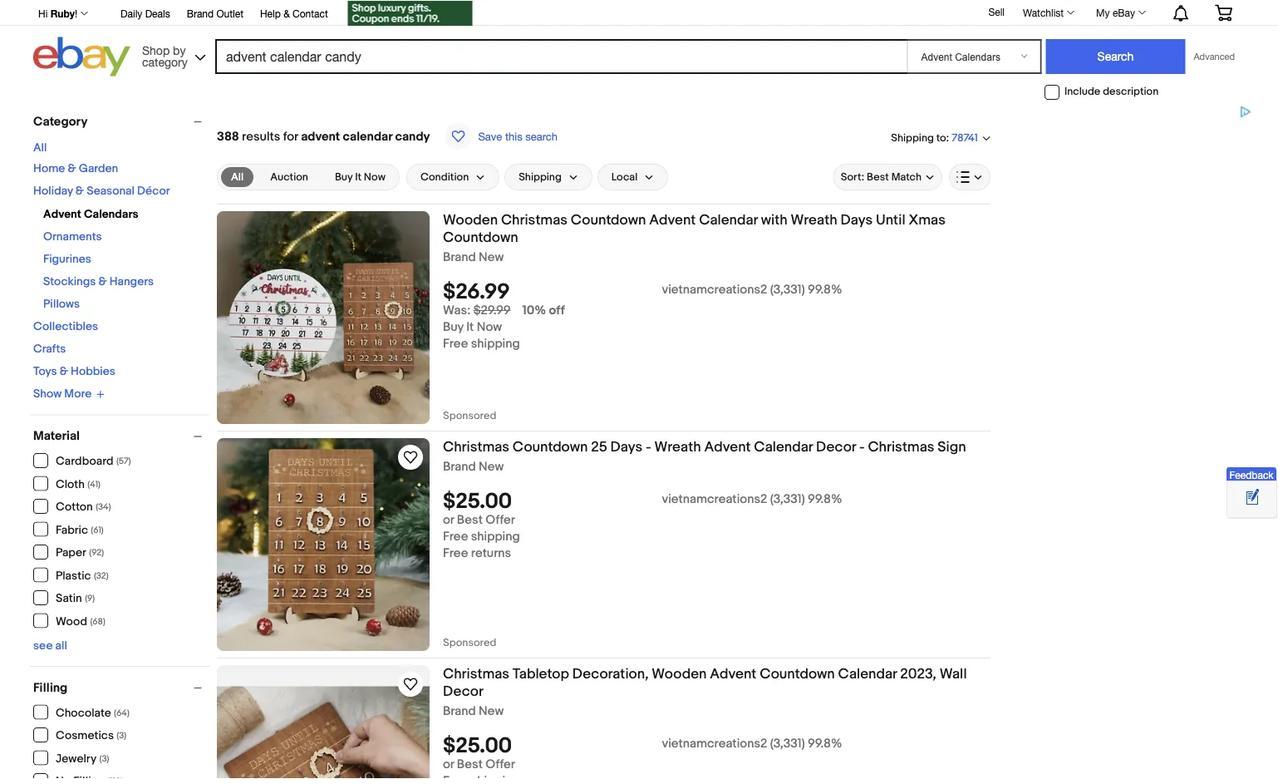 Task type: vqa. For each thing, say whether or not it's contained in the screenshot.


Task type: describe. For each thing, give the bounding box(es) containing it.
sell link
[[981, 6, 1013, 18]]

get the coupon image
[[348, 1, 473, 26]]

shop by category
[[142, 43, 188, 69]]

returns
[[471, 546, 512, 561]]

new inside "christmas countdown 25 days - wreath advent calendar decor - christmas sign brand new"
[[479, 459, 504, 474]]

buy it now
[[335, 171, 386, 184]]

holiday & seasonal décor link
[[33, 184, 170, 198]]

days inside "christmas countdown 25 days - wreath advent calendar decor - christmas sign brand new"
[[611, 438, 643, 456]]

Search for anything text field
[[218, 41, 904, 72]]

by
[[173, 43, 186, 57]]

this
[[505, 130, 523, 143]]

decor inside christmas tabletop decoration, wooden advent countdown calendar 2023, wall decor brand new
[[443, 683, 484, 700]]

(3) for jewelry
[[99, 753, 109, 764]]

hi ruby !
[[38, 7, 77, 19]]

local button
[[598, 164, 669, 190]]

christmas tabletop decoration, wooden advent countdown calendar 2023, wall decor heading
[[443, 665, 968, 700]]

ornaments
[[43, 230, 102, 244]]

$25.00 for christmas countdown 25 days - wreath advent calendar decor - christmas sign
[[443, 489, 512, 515]]

help & contact
[[260, 7, 328, 19]]

shop by category button
[[135, 37, 210, 73]]

78741
[[952, 132, 979, 145]]

advanced link
[[1186, 40, 1244, 73]]

99.8% for vietnamcreations2 (3,331) 99.8% or best offer
[[808, 736, 843, 751]]

99.8% for vietnamcreations2 (3,331) 99.8%
[[808, 282, 843, 297]]

was: $29.99
[[443, 303, 511, 318]]

help
[[260, 7, 281, 19]]

countdown inside "christmas countdown 25 days - wreath advent calendar decor - christmas sign brand new"
[[513, 438, 588, 456]]

or for vietnamcreations2 (3,331) 99.8% or best offer
[[443, 757, 454, 772]]

new inside wooden christmas countdown advent calendar with wreath days until xmas countdown brand new
[[479, 250, 504, 265]]

results
[[242, 129, 280, 144]]

watch christmas countdown 25 days - wreath advent calendar decor - christmas sign image
[[401, 447, 421, 467]]

to
[[937, 131, 947, 144]]

daily deals link
[[121, 5, 170, 23]]

(32)
[[94, 570, 109, 581]]

best for vietnamcreations2 (3,331) 99.8% or best offer
[[457, 757, 483, 772]]

brand outlet link
[[187, 5, 244, 23]]

all
[[55, 639, 67, 653]]

christmas left sign at the right
[[868, 438, 935, 456]]

deals
[[145, 7, 170, 19]]

seasonal
[[87, 184, 135, 198]]

watch christmas tabletop decoration, wooden advent countdown calendar 2023, wall decor image
[[401, 674, 421, 694]]

& for help
[[284, 7, 290, 19]]

now for buy it now free shipping
[[477, 320, 502, 335]]

wood (68)
[[56, 614, 105, 629]]

wreath inside "christmas countdown 25 days - wreath advent calendar decor - christmas sign brand new"
[[655, 438, 701, 456]]

christmas inside christmas tabletop decoration, wooden advent countdown calendar 2023, wall decor brand new
[[443, 665, 510, 683]]

listing options selector. list view selected. image
[[957, 170, 984, 184]]

collectibles
[[33, 320, 98, 334]]

auction
[[270, 171, 308, 184]]

main content containing $26.99
[[217, 106, 991, 779]]

with
[[761, 211, 788, 229]]

toys & hobbies link
[[33, 365, 115, 379]]

buy for buy it now free shipping
[[443, 320, 464, 335]]

my
[[1097, 7, 1110, 18]]

jewelry
[[56, 752, 97, 766]]

was:
[[443, 303, 471, 318]]

advertisement region
[[1004, 106, 1254, 313]]

wreath inside wooden christmas countdown advent calendar with wreath days until xmas countdown brand new
[[791, 211, 838, 229]]

advent
[[301, 129, 340, 144]]

calendars
[[84, 207, 139, 222]]

watchlist link
[[1014, 2, 1083, 22]]

satin (9)
[[56, 592, 95, 606]]

calendar
[[343, 129, 393, 144]]

vietnamcreations2 (3,331) 99.8% or best offer
[[443, 736, 843, 772]]

your shopping cart image
[[1215, 4, 1234, 21]]

calendar inside wooden christmas countdown advent calendar with wreath days until xmas countdown brand new
[[699, 211, 758, 229]]

best inside dropdown button
[[867, 171, 889, 184]]

christmas tabletop decoration, wooden advent countdown calendar 2023, wall decor image
[[217, 686, 430, 779]]

new inside christmas tabletop decoration, wooden advent countdown calendar 2023, wall decor brand new
[[479, 704, 504, 719]]

& inside the collectibles crafts toys & hobbies
[[60, 365, 68, 379]]

figurines
[[43, 252, 91, 266]]

:
[[947, 131, 950, 144]]

christmas countdown 25 days - wreath advent calendar decor - christmas sign image
[[217, 438, 430, 651]]

more
[[64, 387, 92, 401]]

save this search
[[478, 130, 558, 143]]

(57)
[[116, 456, 131, 467]]

fabric (61)
[[56, 523, 104, 537]]

(9)
[[85, 593, 95, 604]]

collectibles crafts toys & hobbies
[[33, 320, 115, 379]]

auction link
[[260, 167, 318, 187]]

local
[[612, 171, 638, 184]]

cloth (41)
[[56, 477, 101, 491]]

$29.99
[[474, 303, 511, 318]]

crafts
[[33, 342, 66, 356]]

my ebay
[[1097, 7, 1136, 18]]

10%
[[523, 303, 546, 318]]

advent inside wooden christmas countdown advent calendar with wreath days until xmas countdown brand new
[[650, 211, 696, 229]]

cosmetics
[[56, 729, 114, 743]]

388 results for advent calendar candy
[[217, 129, 430, 144]]

now for buy it now
[[364, 171, 386, 184]]

cardboard
[[56, 454, 113, 469]]

category button
[[33, 114, 210, 129]]

hobbies
[[71, 365, 115, 379]]

cloth
[[56, 477, 85, 491]]

plastic (32)
[[56, 569, 109, 583]]

vietnamcreations2 for vietnamcreations2 (3,331) 99.8% or best offer
[[662, 736, 768, 751]]

crafts link
[[33, 342, 66, 356]]

show more button
[[33, 387, 105, 401]]

condition button
[[406, 164, 500, 190]]

calendar inside christmas tabletop decoration, wooden advent countdown calendar 2023, wall decor brand new
[[839, 665, 897, 683]]

cotton (34)
[[56, 500, 111, 514]]

best for vietnamcreations2 (3,331) 99.8% or best offer free shipping free returns
[[457, 513, 483, 528]]

shipping button
[[505, 164, 593, 190]]

all inside main content
[[231, 170, 244, 183]]

figurines link
[[43, 252, 91, 266]]

until
[[876, 211, 906, 229]]

filling
[[33, 680, 68, 695]]

category
[[142, 55, 188, 69]]

plastic
[[56, 569, 91, 583]]

shipping inside vietnamcreations2 (3,331) 99.8% or best offer free shipping free returns
[[471, 529, 520, 544]]

pillows
[[43, 297, 80, 311]]

show
[[33, 387, 62, 401]]

wood
[[56, 614, 87, 629]]

paper
[[56, 546, 86, 560]]

shipping for shipping
[[519, 171, 562, 184]]

home & garden link
[[33, 162, 118, 176]]



Task type: locate. For each thing, give the bounding box(es) containing it.
all down 388
[[231, 170, 244, 183]]

tabletop
[[513, 665, 569, 683]]

offer inside vietnamcreations2 (3,331) 99.8% or best offer free shipping free returns
[[486, 513, 515, 528]]

pillows link
[[43, 297, 80, 311]]

see all button
[[33, 639, 67, 653]]

condition
[[421, 171, 469, 184]]

best inside vietnamcreations2 (3,331) 99.8% or best offer free shipping free returns
[[457, 513, 483, 528]]

all link up home
[[33, 141, 47, 155]]

satin
[[56, 592, 82, 606]]

1 horizontal spatial (3)
[[117, 730, 127, 741]]

buy down 388 results for advent calendar candy
[[335, 171, 353, 184]]

category
[[33, 114, 88, 129]]

or for vietnamcreations2 (3,331) 99.8% or best offer free shipping free returns
[[443, 513, 454, 528]]

best inside vietnamcreations2 (3,331) 99.8% or best offer
[[457, 757, 483, 772]]

3 free from the top
[[443, 546, 468, 561]]

& inside account "navigation"
[[284, 7, 290, 19]]

1 vertical spatial shipping
[[471, 529, 520, 544]]

1 vertical spatial days
[[611, 438, 643, 456]]

2 vietnamcreations2 from the top
[[662, 492, 768, 507]]

offer for vietnamcreations2 (3,331) 99.8% or best offer
[[486, 757, 515, 772]]

wreath right with
[[791, 211, 838, 229]]

it inside buy it now free shipping
[[467, 320, 474, 335]]

None submit
[[1046, 39, 1186, 74]]

1 horizontal spatial shipping
[[892, 131, 934, 144]]

brand inside christmas tabletop decoration, wooden advent countdown calendar 2023, wall decor brand new
[[443, 704, 476, 719]]

1 horizontal spatial now
[[477, 320, 502, 335]]

description
[[1103, 85, 1159, 98]]

brand outlet
[[187, 7, 244, 19]]

1 vertical spatial buy
[[443, 320, 464, 335]]

1 free from the top
[[443, 336, 468, 351]]

none submit inside shop by category banner
[[1046, 39, 1186, 74]]

search
[[526, 130, 558, 143]]

2 free from the top
[[443, 529, 468, 544]]

days right 25
[[611, 438, 643, 456]]

vietnamcreations2 down wooden christmas countdown advent calendar with wreath days until xmas countdown brand new
[[662, 282, 768, 297]]

vietnamcreations2 down "christmas countdown 25 days - wreath advent calendar decor - christmas sign brand new" at the bottom of the page
[[662, 492, 768, 507]]

3 vietnamcreations2 from the top
[[662, 736, 768, 751]]

1 vertical spatial (3,331)
[[771, 492, 805, 507]]

offer for vietnamcreations2 (3,331) 99.8% or best offer free shipping free returns
[[486, 513, 515, 528]]

& for home
[[68, 162, 76, 176]]

include description
[[1065, 85, 1159, 98]]

contact
[[293, 7, 328, 19]]

0 vertical spatial 99.8%
[[808, 282, 843, 297]]

chocolate (64)
[[56, 706, 130, 720]]

(64)
[[114, 708, 130, 718]]

shipping
[[471, 336, 520, 351], [471, 529, 520, 544]]

it for buy it now
[[355, 171, 362, 184]]

2 vertical spatial best
[[457, 757, 483, 772]]

wooden inside wooden christmas countdown advent calendar with wreath days until xmas countdown brand new
[[443, 211, 498, 229]]

christmas left tabletop at the left of page
[[443, 665, 510, 683]]

1 (3,331) from the top
[[771, 282, 805, 297]]

2 vertical spatial 99.8%
[[808, 736, 843, 751]]

0 vertical spatial calendar
[[699, 211, 758, 229]]

account navigation
[[29, 0, 1246, 28]]

christmas tabletop decoration, wooden advent countdown calendar 2023, wall decor brand new
[[443, 665, 968, 719]]

& right help
[[284, 7, 290, 19]]

free inside buy it now free shipping
[[443, 336, 468, 351]]

now inside buy it now free shipping
[[477, 320, 502, 335]]

0 horizontal spatial now
[[364, 171, 386, 184]]

1 vertical spatial shipping
[[519, 171, 562, 184]]

& right toys at the left top of page
[[60, 365, 68, 379]]

1 vertical spatial or
[[443, 757, 454, 772]]

2 shipping from the top
[[471, 529, 520, 544]]

shop by category banner
[[29, 0, 1246, 81]]

offer
[[486, 513, 515, 528], [486, 757, 515, 772]]

best
[[867, 171, 889, 184], [457, 513, 483, 528], [457, 757, 483, 772]]

1 horizontal spatial days
[[841, 211, 873, 229]]

now down $29.99
[[477, 320, 502, 335]]

0 horizontal spatial days
[[611, 438, 643, 456]]

now down calendar
[[364, 171, 386, 184]]

calendar inside "christmas countdown 25 days - wreath advent calendar decor - christmas sign brand new"
[[754, 438, 813, 456]]

save this search button
[[440, 122, 563, 150]]

0 vertical spatial all
[[33, 141, 47, 155]]

see
[[33, 639, 53, 653]]

main content
[[217, 106, 991, 779]]

daily
[[121, 7, 142, 19]]

advent inside christmas tabletop decoration, wooden advent countdown calendar 2023, wall decor brand new
[[710, 665, 757, 683]]

christmas
[[501, 211, 568, 229], [443, 438, 510, 456], [868, 438, 935, 456], [443, 665, 510, 683]]

(3,331) inside vietnamcreations2 (3,331) 99.8% or best offer free shipping free returns
[[771, 492, 805, 507]]

0 horizontal spatial wooden
[[443, 211, 498, 229]]

1 offer from the top
[[486, 513, 515, 528]]

christmas countdown 25 days - wreath advent calendar decor - christmas sign link
[[443, 438, 991, 459]]

1 vertical spatial 99.8%
[[808, 492, 843, 507]]

1 vertical spatial $25.00
[[443, 734, 512, 759]]

(41)
[[88, 479, 101, 490]]

buy it now free shipping
[[443, 320, 520, 351]]

1 horizontal spatial wreath
[[791, 211, 838, 229]]

christmas right watch christmas countdown 25 days - wreath advent calendar decor - christmas sign image
[[443, 438, 510, 456]]

388
[[217, 129, 239, 144]]

christmas down shipping dropdown button at the left of the page
[[501, 211, 568, 229]]

christmas inside wooden christmas countdown advent calendar with wreath days until xmas countdown brand new
[[501, 211, 568, 229]]

or inside vietnamcreations2 (3,331) 99.8% or best offer
[[443, 757, 454, 772]]

0 vertical spatial (3,331)
[[771, 282, 805, 297]]

1 vietnamcreations2 from the top
[[662, 282, 768, 297]]

it for buy it now free shipping
[[467, 320, 474, 335]]

2 vertical spatial free
[[443, 546, 468, 561]]

shipping down $29.99
[[471, 336, 520, 351]]

collectibles link
[[33, 320, 98, 334]]

brand inside account "navigation"
[[187, 7, 214, 19]]

vietnamcreations2 (3,331) 99.8% or best offer free shipping free returns
[[443, 492, 843, 561]]

& down the home & garden
[[76, 184, 84, 198]]

0 horizontal spatial wreath
[[655, 438, 701, 456]]

cotton
[[56, 500, 93, 514]]

-
[[646, 438, 652, 456], [860, 438, 865, 456]]

0 vertical spatial days
[[841, 211, 873, 229]]

jewelry (3)
[[56, 752, 109, 766]]

countdown inside christmas tabletop decoration, wooden advent countdown calendar 2023, wall decor brand new
[[760, 665, 835, 683]]

buy it now link
[[325, 167, 396, 187]]

99.8% for vietnamcreations2 (3,331) 99.8% or best offer free shipping free returns
[[808, 492, 843, 507]]

(3,331) for vietnamcreations2 (3,331) 99.8% or best offer free shipping free returns
[[771, 492, 805, 507]]

1 horizontal spatial all
[[231, 170, 244, 183]]

0 horizontal spatial decor
[[443, 683, 484, 700]]

(3,331) for vietnamcreations2 (3,331) 99.8%
[[771, 282, 805, 297]]

1 horizontal spatial buy
[[443, 320, 464, 335]]

1 horizontal spatial it
[[467, 320, 474, 335]]

0 vertical spatial wreath
[[791, 211, 838, 229]]

shipping inside dropdown button
[[519, 171, 562, 184]]

0 vertical spatial best
[[867, 171, 889, 184]]

3 new from the top
[[479, 704, 504, 719]]

1 horizontal spatial -
[[860, 438, 865, 456]]

advent calendars ornaments figurines stockings & hangers pillows
[[43, 207, 154, 311]]

advanced
[[1194, 51, 1236, 62]]

wooden christmas countdown advent calendar with wreath days until xmas countdown image
[[217, 211, 430, 424]]

(3) down the cosmetics (3) on the left of page
[[99, 753, 109, 764]]

advent inside advent calendars ornaments figurines stockings & hangers pillows
[[43, 207, 81, 222]]

1 vertical spatial now
[[477, 320, 502, 335]]

(92)
[[89, 548, 104, 558]]

(3,331) for vietnamcreations2 (3,331) 99.8% or best offer
[[771, 736, 805, 751]]

0 horizontal spatial all
[[33, 141, 47, 155]]

0 horizontal spatial (3)
[[99, 753, 109, 764]]

0 vertical spatial new
[[479, 250, 504, 265]]

1 horizontal spatial wooden
[[652, 665, 707, 683]]

candy
[[395, 129, 430, 144]]

0 vertical spatial wooden
[[443, 211, 498, 229]]

shipping up returns
[[471, 529, 520, 544]]

all link down 388
[[221, 167, 254, 187]]

wooden christmas countdown advent calendar with wreath days until xmas countdown link
[[443, 211, 991, 250]]

vietnamcreations2 for vietnamcreations2 (3,331) 99.8% or best offer free shipping free returns
[[662, 492, 768, 507]]

feedback
[[1230, 469, 1274, 481]]

!
[[75, 7, 77, 19]]

2 offer from the top
[[486, 757, 515, 772]]

2 or from the top
[[443, 757, 454, 772]]

chocolate
[[56, 706, 111, 720]]

0 horizontal spatial buy
[[335, 171, 353, 184]]

vietnamcreations2 (3,331) 99.8%
[[662, 282, 843, 297]]

99.8% inside vietnamcreations2 (3,331) 99.8% or best offer
[[808, 736, 843, 751]]

shipping
[[892, 131, 934, 144], [519, 171, 562, 184]]

buy for buy it now
[[335, 171, 353, 184]]

1 vertical spatial new
[[479, 459, 504, 474]]

vietnamcreations2 inside vietnamcreations2 (3,331) 99.8% or best offer free shipping free returns
[[662, 492, 768, 507]]

0 vertical spatial now
[[364, 171, 386, 184]]

& inside advent calendars ornaments figurines stockings & hangers pillows
[[99, 275, 107, 289]]

days inside wooden christmas countdown advent calendar with wreath days until xmas countdown brand new
[[841, 211, 873, 229]]

2 - from the left
[[860, 438, 865, 456]]

0 vertical spatial shipping
[[892, 131, 934, 144]]

1 vertical spatial it
[[467, 320, 474, 335]]

0 vertical spatial free
[[443, 336, 468, 351]]

outlet
[[217, 7, 244, 19]]

0 vertical spatial decor
[[816, 438, 857, 456]]

(3) inside the cosmetics (3)
[[117, 730, 127, 741]]

1 vertical spatial decor
[[443, 683, 484, 700]]

wooden christmas countdown advent calendar with wreath days until xmas countdown heading
[[443, 211, 946, 246]]

1 shipping from the top
[[471, 336, 520, 351]]

days
[[841, 211, 873, 229], [611, 438, 643, 456]]

match
[[892, 171, 922, 184]]

days left 'until'
[[841, 211, 873, 229]]

0 horizontal spatial -
[[646, 438, 652, 456]]

0 vertical spatial or
[[443, 513, 454, 528]]

1 vertical spatial offer
[[486, 757, 515, 772]]

(3) down (64)
[[117, 730, 127, 741]]

sort: best match button
[[834, 164, 943, 190]]

material
[[33, 429, 80, 444]]

shipping for shipping to : 78741
[[892, 131, 934, 144]]

ebay
[[1113, 7, 1136, 18]]

1 vertical spatial all
[[231, 170, 244, 183]]

1 vertical spatial vietnamcreations2
[[662, 492, 768, 507]]

wooden inside christmas tabletop decoration, wooden advent countdown calendar 2023, wall decor brand new
[[652, 665, 707, 683]]

2 new from the top
[[479, 459, 504, 474]]

3 99.8% from the top
[[808, 736, 843, 751]]

stockings
[[43, 275, 96, 289]]

advent inside "christmas countdown 25 days - wreath advent calendar decor - christmas sign brand new"
[[705, 438, 751, 456]]

vietnamcreations2 inside vietnamcreations2 (3,331) 99.8% or best offer
[[662, 736, 768, 751]]

hi
[[38, 7, 48, 19]]

buy inside buy it now free shipping
[[443, 320, 464, 335]]

daily deals
[[121, 7, 170, 19]]

(3,331) inside vietnamcreations2 (3,331) 99.8% or best offer
[[771, 736, 805, 751]]

wooden right decoration,
[[652, 665, 707, 683]]

0 vertical spatial offer
[[486, 513, 515, 528]]

vietnamcreations2 down christmas tabletop decoration, wooden advent countdown calendar 2023, wall decor brand new at the bottom of the page
[[662, 736, 768, 751]]

shipping left to
[[892, 131, 934, 144]]

offer inside vietnamcreations2 (3,331) 99.8% or best offer
[[486, 757, 515, 772]]

sell
[[989, 6, 1005, 18]]

shipping inside buy it now free shipping
[[471, 336, 520, 351]]

shipping inside the shipping to : 78741
[[892, 131, 934, 144]]

buy down was:
[[443, 320, 464, 335]]

2 vertical spatial new
[[479, 704, 504, 719]]

$25.00 for christmas tabletop decoration, wooden advent countdown calendar 2023, wall decor
[[443, 734, 512, 759]]

0 horizontal spatial it
[[355, 171, 362, 184]]

1 vertical spatial wreath
[[655, 438, 701, 456]]

2 $25.00 from the top
[[443, 734, 512, 759]]

vietnamcreations2 for vietnamcreations2 (3,331) 99.8%
[[662, 282, 768, 297]]

decoration,
[[573, 665, 649, 683]]

wreath right 25
[[655, 438, 701, 456]]

2 (3,331) from the top
[[771, 492, 805, 507]]

1 or from the top
[[443, 513, 454, 528]]

1 - from the left
[[646, 438, 652, 456]]

2 99.8% from the top
[[808, 492, 843, 507]]

2023,
[[901, 665, 937, 683]]

christmas countdown 25 days - wreath advent calendar decor - christmas sign heading
[[443, 438, 967, 456]]

1 vertical spatial free
[[443, 529, 468, 544]]

2 vertical spatial vietnamcreations2
[[662, 736, 768, 751]]

& for holiday
[[76, 184, 84, 198]]

1 vertical spatial calendar
[[754, 438, 813, 456]]

0 horizontal spatial shipping
[[519, 171, 562, 184]]

sign
[[938, 438, 967, 456]]

1 horizontal spatial all link
[[221, 167, 254, 187]]

1 horizontal spatial decor
[[816, 438, 857, 456]]

0 vertical spatial shipping
[[471, 336, 520, 351]]

include
[[1065, 85, 1101, 98]]

1 vertical spatial (3)
[[99, 753, 109, 764]]

0 horizontal spatial all link
[[33, 141, 47, 155]]

off
[[549, 303, 565, 318]]

it down was: $29.99
[[467, 320, 474, 335]]

shipping down 'search'
[[519, 171, 562, 184]]

(3,331)
[[771, 282, 805, 297], [771, 492, 805, 507], [771, 736, 805, 751]]

or inside vietnamcreations2 (3,331) 99.8% or best offer free shipping free returns
[[443, 513, 454, 528]]

hangers
[[110, 275, 154, 289]]

wreath
[[791, 211, 838, 229], [655, 438, 701, 456]]

wooden down condition dropdown button
[[443, 211, 498, 229]]

1 vertical spatial all link
[[221, 167, 254, 187]]

2 vertical spatial calendar
[[839, 665, 897, 683]]

All selected text field
[[231, 170, 244, 185]]

0 vertical spatial vietnamcreations2
[[662, 282, 768, 297]]

0 vertical spatial buy
[[335, 171, 353, 184]]

1 new from the top
[[479, 250, 504, 265]]

2 vertical spatial (3,331)
[[771, 736, 805, 751]]

brand inside wooden christmas countdown advent calendar with wreath days until xmas countdown brand new
[[443, 250, 476, 265]]

decor inside "christmas countdown 25 days - wreath advent calendar decor - christmas sign brand new"
[[816, 438, 857, 456]]

&
[[284, 7, 290, 19], [68, 162, 76, 176], [76, 184, 84, 198], [99, 275, 107, 289], [60, 365, 68, 379]]

1 99.8% from the top
[[808, 282, 843, 297]]

christmas tabletop decoration, wooden advent countdown calendar 2023, wall decor link
[[443, 665, 991, 704]]

sort: best match
[[841, 171, 922, 184]]

(3) inside jewelry (3)
[[99, 753, 109, 764]]

0 vertical spatial (3)
[[117, 730, 127, 741]]

& right home
[[68, 162, 76, 176]]

1 $25.00 from the top
[[443, 489, 512, 515]]

all up home
[[33, 141, 47, 155]]

0 vertical spatial all link
[[33, 141, 47, 155]]

$26.99
[[443, 280, 510, 305]]

it down calendar
[[355, 171, 362, 184]]

25
[[591, 438, 608, 456]]

(3) for cosmetics
[[117, 730, 127, 741]]

new
[[479, 250, 504, 265], [479, 459, 504, 474], [479, 704, 504, 719]]

calendar
[[699, 211, 758, 229], [754, 438, 813, 456], [839, 665, 897, 683]]

fabric
[[56, 523, 88, 537]]

99.8% inside vietnamcreations2 (3,331) 99.8% or best offer free shipping free returns
[[808, 492, 843, 507]]

brand inside "christmas countdown 25 days - wreath advent calendar decor - christmas sign brand new"
[[443, 459, 476, 474]]

see all
[[33, 639, 67, 653]]

& left hangers
[[99, 275, 107, 289]]

(34)
[[96, 502, 111, 513]]

0 vertical spatial it
[[355, 171, 362, 184]]

3 (3,331) from the top
[[771, 736, 805, 751]]

or
[[443, 513, 454, 528], [443, 757, 454, 772]]

1 vertical spatial wooden
[[652, 665, 707, 683]]

1 vertical spatial best
[[457, 513, 483, 528]]

0 vertical spatial $25.00
[[443, 489, 512, 515]]



